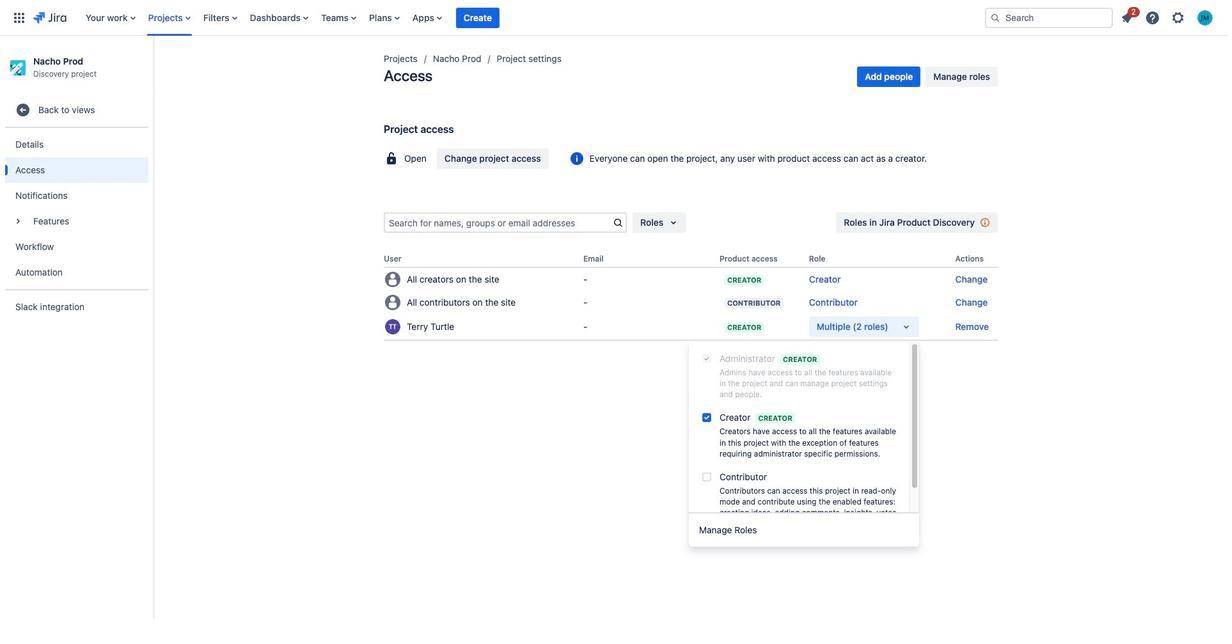 Task type: locate. For each thing, give the bounding box(es) containing it.
appswitcher icon image
[[12, 10, 27, 25]]

list item
[[456, 0, 500, 36], [1116, 5, 1140, 28]]

back to views image
[[15, 103, 31, 118]]

list
[[79, 0, 975, 36], [1116, 5, 1220, 29]]

Search for names, groups or email addresses field
[[385, 214, 610, 232]]

primary element
[[8, 0, 975, 36]]

jira image
[[33, 10, 66, 25], [33, 10, 66, 25]]

banner
[[0, 0, 1228, 36]]

None search field
[[985, 7, 1113, 28]]

search image
[[990, 12, 1000, 23]]

jira product discovery navigation element
[[0, 36, 154, 619]]

notifications image
[[1119, 10, 1135, 25]]

group
[[5, 90, 148, 328], [5, 127, 148, 289], [689, 342, 919, 534]]



Task type: describe. For each thing, give the bounding box(es) containing it.
search image
[[610, 215, 626, 230]]

info icon image
[[977, 215, 993, 230]]

0 horizontal spatial list
[[79, 0, 975, 36]]

open roles dropdown image
[[899, 319, 914, 335]]

0 horizontal spatial list item
[[456, 0, 500, 36]]

1 horizontal spatial list item
[[1116, 5, 1140, 28]]

Search field
[[985, 7, 1113, 28]]

info image
[[569, 151, 584, 166]]

help image
[[1145, 10, 1160, 25]]

current project sidebar image
[[139, 51, 168, 77]]

1 horizontal spatial list
[[1116, 5, 1220, 29]]

open project icon image
[[384, 151, 399, 166]]

settings image
[[1171, 10, 1186, 25]]

your profile and settings image
[[1197, 10, 1213, 25]]



